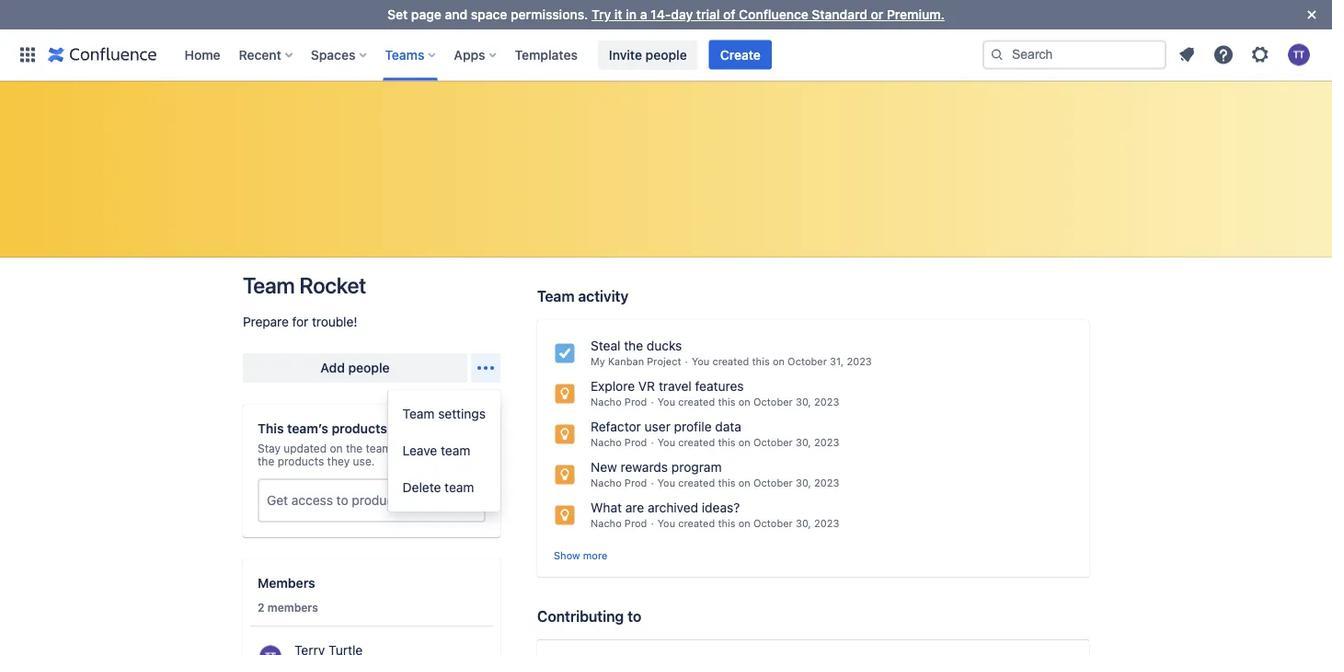 Task type: locate. For each thing, give the bounding box(es) containing it.
4 30, from the top
[[796, 518, 812, 530]]

1 vertical spatial team's
[[366, 442, 400, 455]]

0 vertical spatial people
[[646, 47, 687, 62]]

1 horizontal spatial people
[[646, 47, 687, 62]]

in
[[626, 7, 637, 22]]

nacho down refactor
[[591, 437, 622, 449]]

confluence image
[[48, 44, 157, 66], [48, 44, 157, 66]]

updated
[[284, 442, 327, 455]]

14-
[[651, 7, 671, 22]]

2 horizontal spatial the
[[624, 338, 644, 353]]

you created this on october 30, 2023 up the ideas?
[[658, 477, 840, 489]]

1 vertical spatial team
[[445, 480, 475, 495]]

this up the ideas?
[[718, 477, 736, 489]]

refactor user profile data
[[591, 419, 742, 434]]

work
[[403, 442, 428, 455]]

you created this on october 30, 2023 up the data
[[658, 396, 840, 408]]

30,
[[796, 396, 812, 408], [796, 437, 812, 449], [796, 477, 812, 489], [796, 518, 812, 530]]

banner
[[0, 29, 1333, 81]]

they
[[327, 455, 350, 468]]

nacho prod down refactor
[[591, 437, 647, 449]]

rewards
[[621, 460, 668, 475]]

steal
[[591, 338, 621, 353]]

to right access at the left bottom of page
[[337, 493, 349, 508]]

this for ideas?
[[718, 518, 736, 530]]

spaces button
[[305, 40, 374, 69]]

activity
[[578, 288, 629, 305]]

4 prod from the top
[[625, 518, 647, 530]]

0 horizontal spatial the
[[258, 455, 275, 468]]

prod down vr
[[625, 396, 647, 408]]

nacho prod down what
[[591, 518, 647, 530]]

vr
[[639, 379, 656, 394]]

team for delete team
[[445, 480, 475, 495]]

archived
[[648, 500, 699, 515]]

day
[[671, 7, 693, 22]]

1 vertical spatial people
[[348, 360, 390, 376]]

home link
[[179, 40, 226, 69]]

nacho down explore
[[591, 396, 622, 408]]

team right leave
[[441, 443, 471, 458]]

3 you created this on october 30, 2023 from the top
[[658, 477, 840, 489]]

people inside button
[[646, 47, 687, 62]]

you down the new rewards program
[[658, 477, 676, 489]]

what
[[591, 500, 622, 515]]

1 prod from the top
[[625, 396, 647, 408]]

0 vertical spatial team's
[[287, 421, 329, 436]]

products
[[332, 421, 387, 436], [278, 455, 324, 468], [352, 493, 405, 508]]

teams button
[[380, 40, 443, 69]]

program
[[672, 460, 722, 475]]

you for profile
[[658, 437, 676, 449]]

try it in a 14-day trial of confluence standard or premium. link
[[592, 7, 945, 22]]

to right the contributing
[[628, 608, 642, 625]]

the up my kanban project
[[624, 338, 644, 353]]

nacho prod down explore
[[591, 396, 647, 408]]

created
[[713, 356, 750, 368], [679, 396, 715, 408], [679, 437, 715, 449], [679, 477, 715, 489], [679, 518, 715, 530]]

products left they
[[278, 455, 324, 468]]

0 horizontal spatial team
[[243, 272, 295, 298]]

2023
[[847, 356, 872, 368], [815, 396, 840, 408], [815, 437, 840, 449], [815, 477, 840, 489], [815, 518, 840, 530]]

nacho prod for what
[[591, 518, 647, 530]]

add
[[321, 360, 345, 376]]

team up prepare
[[243, 272, 295, 298]]

1 nacho from the top
[[591, 396, 622, 408]]

you created this on october 30, 2023
[[658, 396, 840, 408], [658, 437, 840, 449], [658, 477, 840, 489], [658, 518, 840, 530]]

leave
[[403, 443, 437, 458]]

get
[[267, 493, 288, 508]]

0 vertical spatial team
[[441, 443, 471, 458]]

on up the data
[[739, 396, 751, 408]]

on up the ideas?
[[739, 477, 751, 489]]

this down the features
[[718, 396, 736, 408]]

team inside button
[[445, 480, 475, 495]]

premium.
[[887, 7, 945, 22]]

leave team
[[403, 443, 471, 458]]

actions image
[[475, 357, 497, 379]]

group containing team settings
[[388, 390, 501, 512]]

your profile and preferences image
[[1289, 44, 1311, 66]]

confluence
[[739, 7, 809, 22]]

on
[[773, 356, 785, 368], [739, 396, 751, 408], [739, 437, 751, 449], [330, 442, 343, 455], [739, 477, 751, 489], [739, 518, 751, 530]]

products up use.
[[332, 421, 387, 436]]

4 nacho prod from the top
[[591, 518, 647, 530]]

people for invite people
[[646, 47, 687, 62]]

the
[[624, 338, 644, 353], [346, 442, 363, 455], [258, 455, 275, 468]]

this down the ideas?
[[718, 518, 736, 530]]

created down program
[[679, 477, 715, 489]]

team up work
[[403, 406, 435, 422]]

members
[[268, 601, 318, 614]]

2 prod from the top
[[625, 437, 647, 449]]

team
[[243, 272, 295, 298], [538, 288, 575, 305], [403, 406, 435, 422]]

2023 for features
[[815, 396, 840, 408]]

0 horizontal spatial people
[[348, 360, 390, 376]]

prod down are
[[625, 518, 647, 530]]

nacho prod
[[591, 396, 647, 408], [591, 437, 647, 449], [591, 477, 647, 489], [591, 518, 647, 530]]

created down profile
[[679, 437, 715, 449]]

permissions.
[[511, 7, 589, 22]]

3 30, from the top
[[796, 477, 812, 489]]

show more
[[554, 550, 608, 562]]

30, for ideas?
[[796, 518, 812, 530]]

2023 for ideas?
[[815, 518, 840, 530]]

0 horizontal spatial team's
[[287, 421, 329, 436]]

team inside button
[[441, 443, 471, 458]]

prod down the rewards on the bottom of the page
[[625, 477, 647, 489]]

you down refactor user profile data
[[658, 437, 676, 449]]

created up profile
[[679, 396, 715, 408]]

1 30, from the top
[[796, 396, 812, 408]]

you for archived
[[658, 518, 676, 530]]

nacho prod down new
[[591, 477, 647, 489]]

contributing to
[[538, 608, 642, 625]]

4 you created this on october 30, 2023 from the top
[[658, 518, 840, 530]]

standard
[[812, 7, 868, 22]]

team for leave team
[[441, 443, 471, 458]]

the down this
[[258, 455, 275, 468]]

2 30, from the top
[[796, 437, 812, 449]]

team for team settings
[[403, 406, 435, 422]]

team left the activity
[[538, 288, 575, 305]]

more
[[583, 550, 608, 562]]

notification icon image
[[1176, 44, 1199, 66]]

what are archived ideas?
[[591, 500, 740, 515]]

nacho for explore
[[591, 396, 622, 408]]

1 horizontal spatial to
[[628, 608, 642, 625]]

0 horizontal spatial to
[[337, 493, 349, 508]]

you created this on october 30, 2023 down the data
[[658, 437, 840, 449]]

people inside 'button'
[[348, 360, 390, 376]]

created up the features
[[713, 356, 750, 368]]

team
[[441, 443, 471, 458], [445, 480, 475, 495]]

you up the features
[[692, 356, 710, 368]]

october for ideas?
[[754, 518, 793, 530]]

team's up updated
[[287, 421, 329, 436]]

team inside button
[[403, 406, 435, 422]]

this
[[753, 356, 770, 368], [718, 396, 736, 408], [718, 437, 736, 449], [718, 477, 736, 489], [718, 518, 736, 530]]

explore vr travel features
[[591, 379, 744, 394]]

people down the set page and space permissions. try it in a 14-day trial of confluence standard or premium.
[[646, 47, 687, 62]]

1 you created this on october 30, 2023 from the top
[[658, 396, 840, 408]]

global element
[[11, 29, 979, 81]]

4 nacho from the top
[[591, 518, 622, 530]]

2 nacho prod from the top
[[591, 437, 647, 449]]

you created this on october 31, 2023
[[692, 356, 872, 368]]

nacho down new
[[591, 477, 622, 489]]

3 nacho prod from the top
[[591, 477, 647, 489]]

on inside 'this team's products stay updated on the team's work by joining the products they use.'
[[330, 442, 343, 455]]

on left use.
[[330, 442, 343, 455]]

0 vertical spatial products
[[332, 421, 387, 436]]

2 nacho from the top
[[591, 437, 622, 449]]

0 vertical spatial to
[[337, 493, 349, 508]]

project
[[647, 356, 682, 368]]

nacho prod for new
[[591, 477, 647, 489]]

you created this on october 30, 2023 for features
[[658, 396, 840, 408]]

my kanban project
[[591, 356, 682, 368]]

2 vertical spatial products
[[352, 493, 405, 508]]

delete team button
[[388, 469, 501, 506]]

group
[[388, 390, 501, 512]]

the right updated
[[346, 442, 363, 455]]

you down explore vr travel features
[[658, 396, 676, 408]]

stay
[[258, 442, 281, 455]]

30, for features
[[796, 396, 812, 408]]

created for program
[[679, 477, 715, 489]]

you down what are archived ideas?
[[658, 518, 676, 530]]

open image
[[457, 490, 479, 512]]

templates link
[[510, 40, 583, 69]]

by
[[432, 442, 444, 455]]

prod down refactor
[[625, 437, 647, 449]]

2 horizontal spatial team
[[538, 288, 575, 305]]

on down the ideas?
[[739, 518, 751, 530]]

team for team activity
[[538, 288, 575, 305]]

created down archived
[[679, 518, 715, 530]]

nacho down what
[[591, 518, 622, 530]]

set page and space permissions. try it in a 14-day trial of confluence standard or premium.
[[388, 7, 945, 22]]

3 prod from the top
[[625, 477, 647, 489]]

on down the data
[[739, 437, 751, 449]]

apps button
[[449, 40, 504, 69]]

people right "add"
[[348, 360, 390, 376]]

team right delete at the bottom
[[445, 480, 475, 495]]

1 nacho prod from the top
[[591, 396, 647, 408]]

this down the data
[[718, 437, 736, 449]]

rocket
[[300, 272, 366, 298]]

nacho
[[591, 396, 622, 408], [591, 437, 622, 449], [591, 477, 622, 489], [591, 518, 622, 530]]

prod for vr
[[625, 396, 647, 408]]

1 horizontal spatial team
[[403, 406, 435, 422]]

2 you created this on october 30, 2023 from the top
[[658, 437, 840, 449]]

team for team rocket
[[243, 272, 295, 298]]

recent
[[239, 47, 282, 62]]

3 nacho from the top
[[591, 477, 622, 489]]

settings icon image
[[1250, 44, 1272, 66]]

home
[[185, 47, 221, 62]]

on left 31,
[[773, 356, 785, 368]]

refactor
[[591, 419, 641, 434]]

team's left work
[[366, 442, 400, 455]]

you for ducks
[[692, 356, 710, 368]]

you created this on october 30, 2023 down the ideas?
[[658, 518, 840, 530]]

products down use.
[[352, 493, 405, 508]]

team rocket
[[243, 272, 366, 298]]

trial
[[697, 7, 720, 22]]



Task type: vqa. For each thing, say whether or not it's contained in the screenshot.
your in Shows the average age of unresolved issues for a project or filter. This helps you see whether your backlog is being kept up to date.
no



Task type: describe. For each thing, give the bounding box(es) containing it.
prepare for trouble!
[[243, 314, 358, 330]]

1 horizontal spatial the
[[346, 442, 363, 455]]

you created this on october 30, 2023 for ideas?
[[658, 518, 840, 530]]

it
[[615, 7, 623, 22]]

or
[[871, 7, 884, 22]]

show more link
[[554, 549, 608, 563]]

on for explore vr travel features
[[739, 396, 751, 408]]

of
[[724, 7, 736, 22]]

profile
[[674, 419, 712, 434]]

set
[[388, 7, 408, 22]]

october for features
[[754, 396, 793, 408]]

you for travel
[[658, 396, 676, 408]]

delete team
[[403, 480, 475, 495]]

ideas?
[[702, 500, 740, 515]]

leave team button
[[388, 433, 501, 469]]

people for add people
[[348, 360, 390, 376]]

prepare
[[243, 314, 289, 330]]

show
[[554, 550, 580, 562]]

nacho prod for explore
[[591, 396, 647, 408]]

travel
[[659, 379, 692, 394]]

trouble!
[[312, 314, 358, 330]]

teams
[[385, 47, 425, 62]]

for
[[292, 314, 309, 330]]

templates
[[515, 47, 578, 62]]

on for what are archived ideas?
[[739, 518, 751, 530]]

october for data
[[754, 437, 793, 449]]

recent button
[[233, 40, 300, 69]]

create
[[721, 47, 761, 62]]

you created this on october 30, 2023 for data
[[658, 437, 840, 449]]

new
[[591, 460, 617, 475]]

this for features
[[718, 396, 736, 408]]

steal the ducks
[[591, 338, 682, 353]]

31,
[[830, 356, 844, 368]]

30, for data
[[796, 437, 812, 449]]

2023 for data
[[815, 437, 840, 449]]

2 members
[[258, 601, 318, 614]]

nacho for new
[[591, 477, 622, 489]]

explore
[[591, 379, 635, 394]]

spaces
[[311, 47, 356, 62]]

create link
[[709, 40, 772, 69]]

created for travel
[[679, 396, 715, 408]]

data
[[716, 419, 742, 434]]

ducks
[[647, 338, 682, 353]]

prod for are
[[625, 518, 647, 530]]

prod for user
[[625, 437, 647, 449]]

1 vertical spatial products
[[278, 455, 324, 468]]

and
[[445, 7, 468, 22]]

nacho prod for refactor
[[591, 437, 647, 449]]

space
[[471, 7, 508, 22]]

on for steal the ducks
[[773, 356, 785, 368]]

1 vertical spatial to
[[628, 608, 642, 625]]

settings
[[438, 406, 486, 422]]

invite people button
[[598, 40, 698, 69]]

Search field
[[983, 40, 1167, 69]]

nacho for refactor
[[591, 437, 622, 449]]

on for refactor user profile data
[[739, 437, 751, 449]]

add people button
[[243, 353, 468, 383]]

contributing
[[538, 608, 624, 625]]

this left 31,
[[753, 356, 770, 368]]

this for data
[[718, 437, 736, 449]]

close image
[[1302, 4, 1324, 26]]

kanban
[[608, 356, 644, 368]]

this
[[258, 421, 284, 436]]

apps
[[454, 47, 486, 62]]

created for ducks
[[713, 356, 750, 368]]

invite people
[[609, 47, 687, 62]]

features
[[696, 379, 744, 394]]

this team's products stay updated on the team's work by joining the products they use.
[[258, 421, 482, 468]]

created for archived
[[679, 518, 715, 530]]

add people
[[321, 360, 390, 376]]

you for program
[[658, 477, 676, 489]]

team settings
[[403, 406, 486, 422]]

use.
[[353, 455, 375, 468]]

joining
[[447, 442, 482, 455]]

2
[[258, 601, 265, 614]]

on for new rewards program
[[739, 477, 751, 489]]

team settings button
[[388, 396, 501, 433]]

user
[[645, 419, 671, 434]]

prod for rewards
[[625, 477, 647, 489]]

nacho for what
[[591, 518, 622, 530]]

created for profile
[[679, 437, 715, 449]]

a
[[640, 7, 648, 22]]

search image
[[990, 47, 1005, 62]]

page
[[411, 7, 442, 22]]

my
[[591, 356, 605, 368]]

team activity
[[538, 288, 629, 305]]

help icon image
[[1213, 44, 1235, 66]]

banner containing home
[[0, 29, 1333, 81]]

are
[[626, 500, 645, 515]]

1 horizontal spatial team's
[[366, 442, 400, 455]]

try
[[592, 7, 611, 22]]

invite
[[609, 47, 643, 62]]

members
[[258, 576, 315, 591]]

appswitcher icon image
[[17, 44, 39, 66]]

new rewards program
[[591, 460, 722, 475]]

get access to products
[[267, 493, 405, 508]]

delete
[[403, 480, 441, 495]]



